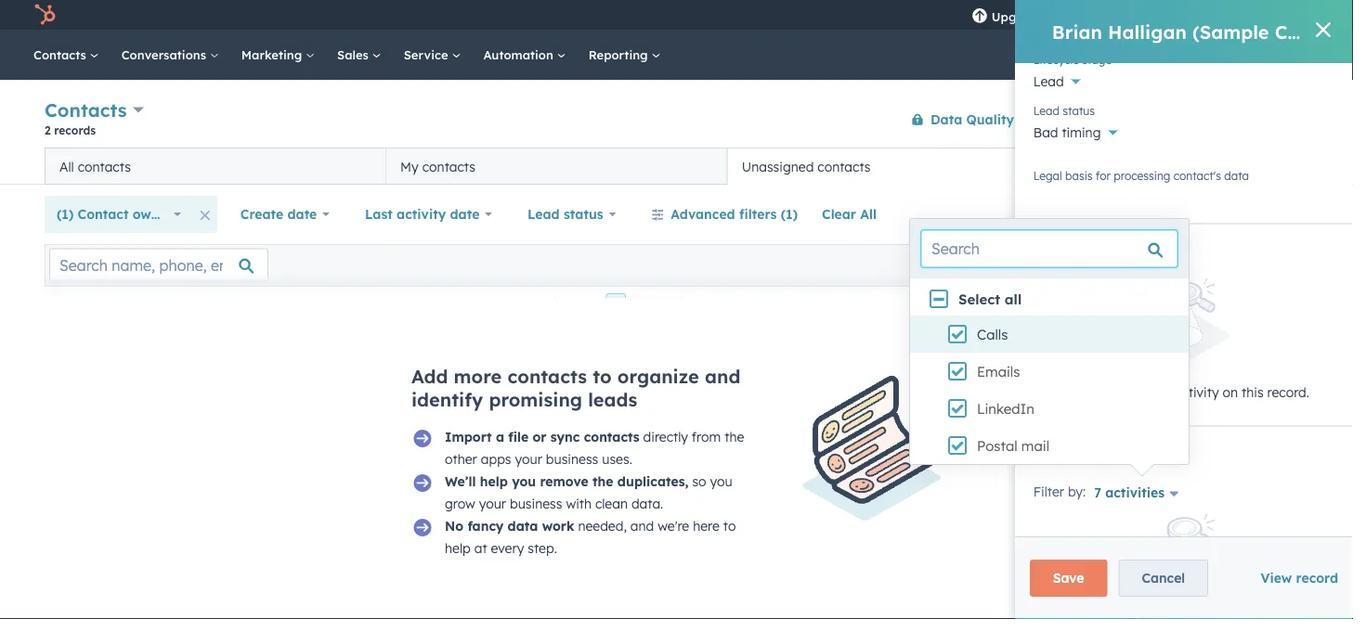 Task type: describe. For each thing, give the bounding box(es) containing it.
automation
[[484, 47, 557, 62]]

last
[[365, 206, 393, 223]]

0 horizontal spatial data
[[508, 518, 538, 535]]

7
[[1095, 485, 1102, 501]]

record
[[1297, 570, 1339, 587]]

emails
[[977, 363, 1021, 381]]

add for add more contacts to organize and identify promising leads
[[412, 365, 448, 388]]

settings image
[[1179, 8, 1196, 25]]

7 activities button
[[1094, 485, 1187, 501]]

2 date from the left
[[450, 206, 480, 223]]

owner
[[133, 206, 173, 223]]

lead button
[[1034, 63, 1335, 94]]

legal
[[1034, 169, 1063, 183]]

promising
[[489, 388, 583, 412]]

funky button
[[1238, 0, 1330, 30]]

sales link
[[326, 30, 393, 80]]

conversations link
[[110, 30, 230, 80]]

brian
[[1052, 20, 1103, 43]]

my contacts button
[[386, 148, 728, 185]]

filter by:
[[1034, 484, 1086, 500]]

the inside directly from the other apps your business uses.
[[725, 429, 745, 446]]

0 vertical spatial contacts
[[33, 47, 90, 62]]

7 activities
[[1095, 485, 1165, 501]]

all views
[[1240, 158, 1297, 174]]

legal basis for processing contact's data
[[1034, 169, 1250, 183]]

all contacts button
[[45, 148, 386, 185]]

identify
[[412, 388, 483, 412]]

basis
[[1066, 169, 1093, 183]]

all for all views
[[1240, 158, 1257, 174]]

processing
[[1114, 169, 1171, 183]]

next button
[[626, 294, 704, 318]]

save button
[[1030, 560, 1108, 597]]

advanced filters (1)
[[671, 206, 798, 223]]

halligan
[[1109, 20, 1187, 43]]

funky town image
[[1250, 7, 1266, 23]]

1 vertical spatial lead
[[1034, 104, 1060, 118]]

calls
[[977, 326, 1008, 344]]

0 vertical spatial help
[[480, 474, 508, 490]]

we'll
[[445, 474, 476, 490]]

1 you from the left
[[512, 474, 536, 490]]

automation link
[[472, 30, 578, 80]]

needed,
[[578, 518, 627, 535]]

to inside 'needed, and we're here to help at every step.'
[[724, 518, 736, 535]]

contact
[[78, 206, 129, 223]]

import a file or sync contacts
[[445, 429, 640, 446]]

unassigned contacts button
[[728, 148, 1069, 185]]

clear
[[822, 206, 857, 223]]

activities
[[1106, 485, 1165, 501]]

data
[[931, 111, 963, 127]]

no
[[445, 518, 464, 535]]

so you grow your business with clean data.
[[445, 474, 733, 512]]

cancel
[[1142, 570, 1186, 587]]

contacts for all contacts
[[78, 158, 131, 175]]

lead status inside lead status popup button
[[528, 206, 604, 223]]

clean
[[596, 496, 628, 512]]

lead inside lead popup button
[[1034, 73, 1064, 90]]

work
[[542, 518, 575, 535]]

conversations
[[121, 47, 210, 62]]

(sample
[[1193, 20, 1270, 43]]

activity for last
[[397, 206, 446, 223]]

contacts for unassigned contacts
[[818, 158, 871, 175]]

help button
[[1141, 0, 1172, 30]]

your inside directly from the other apps your business uses.
[[515, 452, 543, 468]]

you inside the so you grow your business with clean data.
[[710, 474, 733, 490]]

marketplaces button
[[1098, 0, 1137, 30]]

status inside popup button
[[564, 206, 604, 223]]

on
[[1223, 384, 1239, 400]]

1 horizontal spatial data
[[1225, 169, 1250, 183]]

create date
[[240, 206, 317, 223]]

contact's
[[1174, 169, 1222, 183]]

create date button
[[228, 196, 342, 233]]

1 horizontal spatial lead status
[[1034, 104, 1096, 118]]

clear all button
[[810, 196, 889, 233]]

fancy
[[468, 518, 504, 535]]

postal
[[977, 438, 1018, 455]]

view record link
[[1261, 570, 1339, 587]]

import
[[445, 429, 492, 446]]

lifecycle
[[1034, 52, 1080, 66]]

timing
[[1062, 125, 1102, 141]]

and inside 'needed, and we're here to help at every step.'
[[631, 518, 654, 535]]

so
[[693, 474, 707, 490]]

or
[[533, 429, 547, 446]]

marketing
[[241, 47, 306, 62]]

here
[[693, 518, 720, 535]]

no
[[1110, 384, 1125, 400]]

there is no pinned activity on this record.
[[1059, 384, 1310, 400]]

upgrade image
[[972, 8, 988, 25]]

all contacts
[[59, 158, 131, 175]]

is
[[1096, 384, 1106, 400]]

sales
[[337, 47, 372, 62]]

(1) contact owner button
[[45, 196, 193, 233]]

activity for pinned
[[1105, 241, 1154, 257]]

select all
[[959, 291, 1022, 308]]

notifications image
[[1211, 8, 1227, 25]]

there
[[1059, 384, 1093, 400]]

pinned
[[1129, 384, 1171, 400]]

(1) contact owner
[[57, 206, 173, 223]]



Task type: vqa. For each thing, say whether or not it's contained in the screenshot.
MENU
yes



Task type: locate. For each thing, give the bounding box(es) containing it.
2 horizontal spatial all
[[1240, 158, 1257, 174]]

bad timing
[[1034, 125, 1102, 141]]

1 horizontal spatial all
[[861, 206, 877, 223]]

1 horizontal spatial and
[[705, 365, 741, 388]]

0 vertical spatial your
[[515, 452, 543, 468]]

status up timing
[[1063, 104, 1096, 118]]

pagination navigation
[[535, 293, 704, 318]]

lead status button
[[516, 196, 628, 233]]

0 vertical spatial status
[[1063, 104, 1096, 118]]

contacts banner
[[45, 95, 1309, 148]]

(1) right filters
[[781, 206, 798, 223]]

remove
[[540, 474, 589, 490]]

(1)
[[57, 206, 74, 223], [781, 206, 798, 223]]

contacts inside add more contacts to organize and identify promising leads
[[508, 365, 587, 388]]

organize
[[618, 365, 700, 388]]

1 vertical spatial status
[[564, 206, 604, 223]]

help down "apps"
[[480, 474, 508, 490]]

contacts up uses.
[[584, 429, 640, 446]]

1 date from the left
[[288, 206, 317, 223]]

my
[[401, 158, 419, 175]]

lead status up bad timing
[[1034, 104, 1096, 118]]

and inside add more contacts to organize and identify promising leads
[[705, 365, 741, 388]]

add inside add more contacts to organize and identify promising leads
[[412, 365, 448, 388]]

and
[[705, 365, 741, 388], [631, 518, 654, 535]]

(1) left contact
[[57, 206, 74, 223]]

lead status
[[1034, 104, 1096, 118], [528, 206, 604, 223]]

Search search field
[[922, 230, 1178, 268]]

your inside the so you grow your business with clean data.
[[479, 496, 506, 512]]

to right "here"
[[724, 518, 736, 535]]

contacts right my
[[423, 158, 476, 175]]

search image
[[1315, 48, 1328, 61]]

activity right last
[[397, 206, 446, 223]]

2 vertical spatial activity
[[1174, 384, 1220, 400]]

data right contact's
[[1225, 169, 1250, 183]]

the
[[725, 429, 745, 446], [593, 474, 614, 490]]

activity inside popup button
[[397, 206, 446, 223]]

0 horizontal spatial to
[[593, 365, 612, 388]]

0 vertical spatial lead
[[1034, 73, 1064, 90]]

1 horizontal spatial (1)
[[781, 206, 798, 223]]

activity inside alert
[[1174, 384, 1220, 400]]

1 horizontal spatial activity
[[1105, 241, 1154, 257]]

date down my contacts
[[450, 206, 480, 223]]

0 horizontal spatial and
[[631, 518, 654, 535]]

to
[[593, 365, 612, 388], [724, 518, 736, 535]]

all down 2 records
[[59, 158, 74, 175]]

activity
[[397, 206, 446, 223], [1105, 241, 1154, 257], [1174, 384, 1220, 400]]

1 horizontal spatial date
[[450, 206, 480, 223]]

last activity date button
[[353, 196, 505, 233]]

0 vertical spatial data
[[1225, 169, 1250, 183]]

2 records
[[45, 123, 96, 137]]

0 vertical spatial lead status
[[1034, 104, 1096, 118]]

1 horizontal spatial to
[[724, 518, 736, 535]]

1 horizontal spatial status
[[1063, 104, 1096, 118]]

help image
[[1148, 8, 1165, 25]]

your up fancy on the bottom left
[[479, 496, 506, 512]]

help down the no
[[445, 541, 471, 557]]

view
[[1139, 158, 1169, 174]]

your
[[515, 452, 543, 468], [479, 496, 506, 512]]

0 vertical spatial the
[[725, 429, 745, 446]]

0 vertical spatial and
[[705, 365, 741, 388]]

0 horizontal spatial activity
[[397, 206, 446, 223]]

quality
[[967, 111, 1015, 127]]

0 horizontal spatial lead status
[[528, 206, 604, 223]]

the right from
[[725, 429, 745, 446]]

menu containing funky
[[959, 0, 1331, 30]]

lifecycle stage
[[1034, 52, 1112, 66]]

1 (1) from the left
[[57, 206, 74, 223]]

clear all
[[822, 206, 877, 223]]

0 horizontal spatial date
[[288, 206, 317, 223]]

lead status down my contacts button
[[528, 206, 604, 223]]

to left organize
[[593, 365, 612, 388]]

business inside the so you grow your business with clean data.
[[510, 496, 563, 512]]

all
[[1005, 291, 1022, 308]]

1 vertical spatial contacts
[[45, 98, 127, 122]]

service link
[[393, 30, 472, 80]]

create
[[240, 206, 284, 223]]

filters
[[740, 206, 777, 223]]

business up we'll help you remove the duplicates, at the bottom of the page
[[546, 452, 599, 468]]

1 vertical spatial add
[[412, 365, 448, 388]]

contact)
[[1275, 20, 1354, 43]]

a
[[496, 429, 505, 446]]

duplicates,
[[618, 474, 689, 490]]

notifications button
[[1203, 0, 1235, 30]]

2 vertical spatial lead
[[528, 206, 560, 223]]

contacts up import a file or sync contacts
[[508, 365, 587, 388]]

2 (1) from the left
[[781, 206, 798, 223]]

lead down the 'lifecycle' on the top of page
[[1034, 73, 1064, 90]]

menu item
[[1057, 0, 1061, 30]]

and up from
[[705, 365, 741, 388]]

step.
[[528, 541, 557, 557]]

for
[[1096, 169, 1111, 183]]

contacts inside 'button'
[[78, 158, 131, 175]]

2 horizontal spatial activity
[[1174, 384, 1220, 400]]

Search name, phone, email addresses, or company search field
[[49, 249, 269, 282]]

reporting
[[589, 47, 652, 62]]

contacts inside popup button
[[45, 98, 127, 122]]

1 horizontal spatial your
[[515, 452, 543, 468]]

1 vertical spatial lead status
[[528, 206, 604, 223]]

1 vertical spatial help
[[445, 541, 471, 557]]

0 horizontal spatial help
[[445, 541, 471, 557]]

all
[[1240, 158, 1257, 174], [59, 158, 74, 175], [861, 206, 877, 223]]

contacts up clear
[[818, 158, 871, 175]]

settings link
[[1176, 5, 1199, 25]]

0 horizontal spatial the
[[593, 474, 614, 490]]

all inside button
[[861, 206, 877, 223]]

activity inside dropdown button
[[1105, 241, 1154, 257]]

activity right pinned
[[1105, 241, 1154, 257]]

pinned activity button
[[1015, 224, 1335, 274]]

at
[[475, 541, 487, 557]]

(3/5)
[[1173, 158, 1205, 174]]

contacts down records
[[78, 158, 131, 175]]

cancel button
[[1119, 560, 1209, 597]]

data quality button
[[899, 101, 1016, 138]]

0 horizontal spatial status
[[564, 206, 604, 223]]

0 horizontal spatial your
[[479, 496, 506, 512]]

all right clear
[[861, 206, 877, 223]]

1 horizontal spatial help
[[480, 474, 508, 490]]

all left views
[[1240, 158, 1257, 174]]

your down file
[[515, 452, 543, 468]]

activity left on
[[1174, 384, 1220, 400]]

save
[[1053, 570, 1085, 587]]

1 vertical spatial data
[[508, 518, 538, 535]]

contacts button
[[45, 97, 144, 124]]

brian halligan (sample contact)
[[1052, 20, 1354, 43]]

1 vertical spatial activity
[[1105, 241, 1154, 257]]

contacts up records
[[45, 98, 127, 122]]

2
[[45, 123, 51, 137]]

contacts down hubspot link in the top left of the page
[[33, 47, 90, 62]]

all inside 'button'
[[59, 158, 74, 175]]

grow
[[445, 496, 475, 512]]

mail
[[1022, 438, 1050, 455]]

you left remove
[[512, 474, 536, 490]]

sync
[[551, 429, 580, 446]]

stage
[[1083, 52, 1112, 66]]

add left the view
[[1109, 158, 1135, 174]]

7 activities button
[[1094, 479, 1190, 505]]

lead down my contacts button
[[528, 206, 560, 223]]

needed, and we're here to help at every step.
[[445, 518, 736, 557]]

data up every
[[508, 518, 538, 535]]

all for all contacts
[[59, 158, 74, 175]]

1 horizontal spatial you
[[710, 474, 733, 490]]

add for add view (3/5)
[[1109, 158, 1135, 174]]

select
[[959, 291, 1001, 308]]

caret image
[[1030, 450, 1041, 454]]

you
[[512, 474, 536, 490], [710, 474, 733, 490]]

records
[[54, 123, 96, 137]]

(1) inside advanced filters (1) 'button'
[[781, 206, 798, 223]]

1 vertical spatial the
[[593, 474, 614, 490]]

the up clean
[[593, 474, 614, 490]]

lead inside lead status popup button
[[528, 206, 560, 223]]

hubspot image
[[33, 4, 56, 26]]

other
[[445, 452, 477, 468]]

1 vertical spatial business
[[510, 496, 563, 512]]

0 horizontal spatial all
[[59, 158, 74, 175]]

close image
[[1317, 22, 1331, 37]]

1 vertical spatial to
[[724, 518, 736, 535]]

date right create
[[288, 206, 317, 223]]

status down my contacts button
[[564, 206, 604, 223]]

reporting link
[[578, 30, 672, 80]]

data.
[[632, 496, 664, 512]]

0 vertical spatial activity
[[397, 206, 446, 223]]

0 horizontal spatial (1)
[[57, 206, 74, 223]]

upgrade
[[992, 9, 1044, 24]]

there is no pinned activity on this record. alert
[[1034, 278, 1335, 404]]

1 vertical spatial and
[[631, 518, 654, 535]]

record.
[[1268, 384, 1310, 400]]

0 horizontal spatial you
[[512, 474, 536, 490]]

apps
[[481, 452, 512, 468]]

export button
[[1143, 253, 1202, 277]]

0 horizontal spatial add
[[412, 365, 448, 388]]

previous page image
[[542, 296, 564, 318]]

to inside add more contacts to organize and identify promising leads
[[593, 365, 612, 388]]

calling icon image
[[1070, 7, 1087, 24]]

actions
[[1043, 112, 1081, 126]]

lead up bad
[[1034, 104, 1060, 118]]

bad timing button
[[1034, 114, 1335, 145]]

Search HubSpot search field
[[1093, 39, 1320, 71]]

postal mail
[[977, 438, 1050, 455]]

marketplaces image
[[1109, 8, 1126, 25]]

you right so
[[710, 474, 733, 490]]

add inside add view (3/5) popup button
[[1109, 158, 1135, 174]]

status
[[1063, 104, 1096, 118], [564, 206, 604, 223]]

and down data.
[[631, 518, 654, 535]]

last activity date
[[365, 206, 480, 223]]

business inside directly from the other apps your business uses.
[[546, 452, 599, 468]]

2 you from the left
[[710, 474, 733, 490]]

menu
[[959, 0, 1331, 30]]

add more contacts to organize and identify promising leads
[[412, 365, 741, 412]]

by:
[[1068, 484, 1086, 500]]

lead
[[1034, 73, 1064, 90], [1034, 104, 1060, 118], [528, 206, 560, 223]]

advanced
[[671, 206, 736, 223]]

0 vertical spatial add
[[1109, 158, 1135, 174]]

0 vertical spatial to
[[593, 365, 612, 388]]

help inside 'needed, and we're here to help at every step.'
[[445, 541, 471, 557]]

business
[[546, 452, 599, 468], [510, 496, 563, 512]]

every
[[491, 541, 524, 557]]

views
[[1261, 158, 1297, 174]]

1 vertical spatial your
[[479, 496, 506, 512]]

we'll help you remove the duplicates,
[[445, 474, 689, 490]]

export
[[1155, 258, 1190, 272]]

1 horizontal spatial add
[[1109, 158, 1135, 174]]

0 vertical spatial business
[[546, 452, 599, 468]]

1 horizontal spatial the
[[725, 429, 745, 446]]

hubspot link
[[22, 4, 70, 26]]

next
[[633, 297, 664, 314]]

(1) inside (1) contact owner popup button
[[57, 206, 74, 223]]

add left the more
[[412, 365, 448, 388]]

contacts for my contacts
[[423, 158, 476, 175]]

business up work on the bottom
[[510, 496, 563, 512]]



